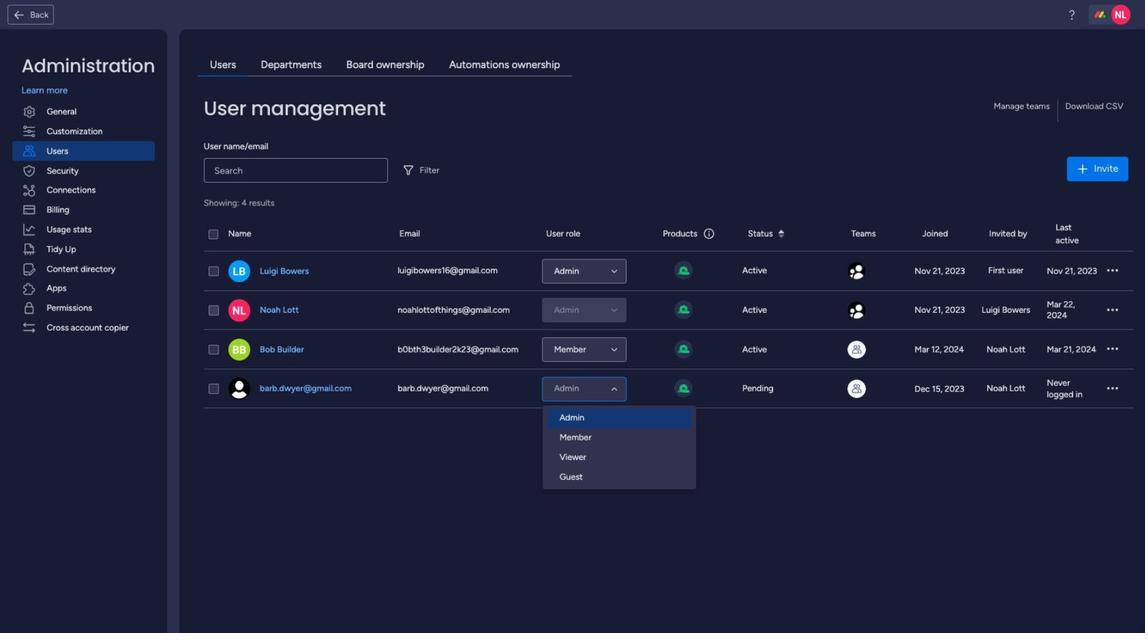 Task type: vqa. For each thing, say whether or not it's contained in the screenshot.
left Any
no



Task type: locate. For each thing, give the bounding box(es) containing it.
add or edit team image
[[847, 262, 866, 281], [847, 341, 866, 359], [847, 380, 866, 398]]

row
[[204, 218, 1133, 252], [204, 252, 1133, 291], [204, 291, 1133, 330], [204, 330, 1133, 370], [204, 370, 1133, 409]]

1 vertical spatial add or edit team image
[[847, 341, 866, 359]]

5 row from the top
[[204, 370, 1133, 409]]

1 add or edit team image from the top
[[847, 262, 866, 281]]

4 row from the top
[[204, 330, 1133, 370]]

1 v2 ellipsis image from the top
[[1107, 266, 1118, 277]]

back to workspace image
[[13, 9, 25, 21]]

2 add or edit team image from the top
[[847, 341, 866, 359]]

row group
[[204, 252, 1133, 409]]

Search text field
[[204, 158, 388, 183]]

2 v2 ellipsis image from the top
[[1107, 305, 1118, 317]]

add or edit team image for 'v2 ellipsis' image associated with fourth row from the bottom
[[847, 262, 866, 281]]

grid
[[204, 218, 1133, 621]]

0 vertical spatial add or edit team image
[[847, 262, 866, 281]]

2 vertical spatial add or edit team image
[[847, 380, 866, 398]]

v2 ellipsis image
[[1107, 266, 1118, 277], [1107, 305, 1118, 317], [1107, 344, 1118, 356], [1107, 383, 1118, 395]]

v2 ellipsis image for fourth row
[[1107, 344, 1118, 356]]

3 add or edit team image from the top
[[847, 380, 866, 398]]

barb.dwyer@gmail.com image
[[228, 378, 250, 400]]

4 v2 ellipsis image from the top
[[1107, 383, 1118, 395]]

3 v2 ellipsis image from the top
[[1107, 344, 1118, 356]]

noah lott image
[[228, 300, 250, 322]]

v2 ellipsis image for fourth row from the bottom
[[1107, 266, 1118, 277]]

3 row from the top
[[204, 291, 1133, 330]]



Task type: describe. For each thing, give the bounding box(es) containing it.
add or edit team image for 'v2 ellipsis' image for 1st row from the bottom
[[847, 380, 866, 398]]

bob builder image
[[228, 339, 250, 361]]

v2 ellipsis image for third row from the bottom
[[1107, 305, 1118, 317]]

help image
[[1066, 9, 1078, 21]]

luigi bowers image
[[228, 260, 250, 283]]

v2 ellipsis image for 1st row from the bottom
[[1107, 383, 1118, 395]]

1 row from the top
[[204, 218, 1133, 252]]

2 row from the top
[[204, 252, 1133, 291]]

add or edit team image
[[847, 302, 866, 320]]

add or edit team image for fourth row 'v2 ellipsis' image
[[847, 341, 866, 359]]

noah lott image
[[1111, 5, 1131, 25]]



